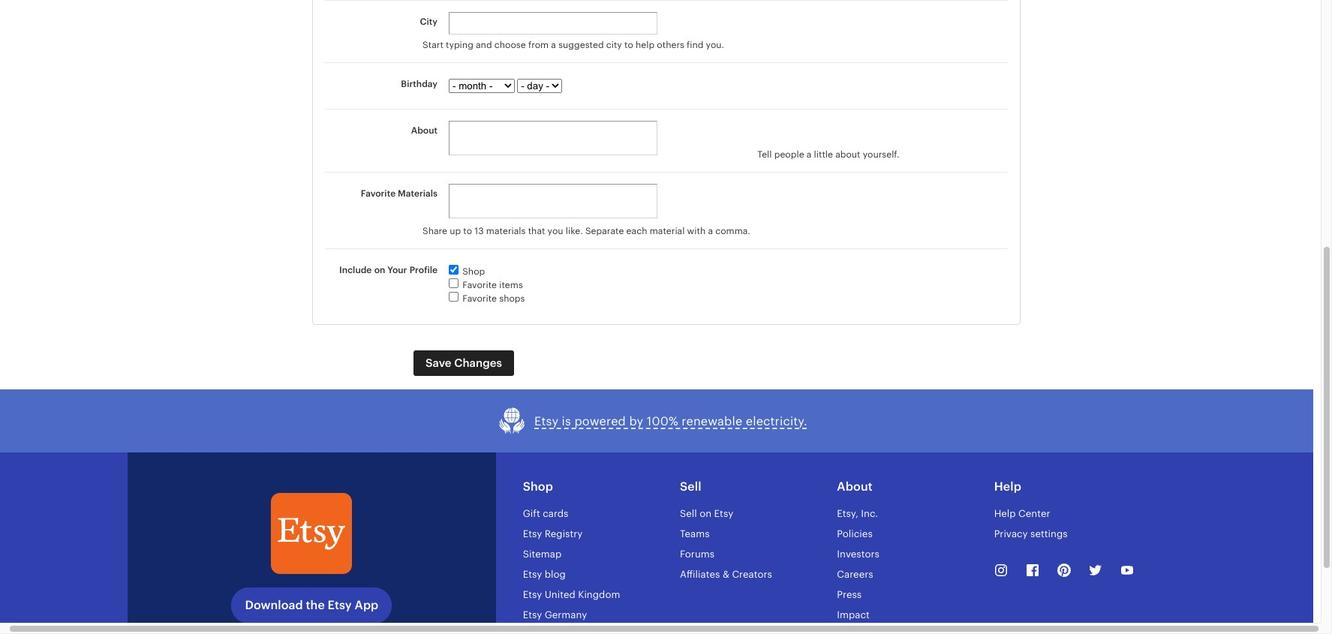 Task type: vqa. For each thing, say whether or not it's contained in the screenshot.
"yourself." on the right of the page
yes



Task type: describe. For each thing, give the bounding box(es) containing it.
investors link
[[837, 549, 880, 560]]

etsy united kingdom link
[[523, 589, 620, 601]]

up
[[450, 226, 461, 237]]

powered
[[575, 414, 626, 428]]

typing
[[446, 40, 474, 51]]

careers link
[[837, 569, 873, 580]]

1 horizontal spatial shop
[[523, 480, 553, 494]]

city
[[420, 16, 438, 27]]

etsy for etsy germany
[[523, 610, 542, 621]]

etsy right "on"
[[714, 508, 734, 520]]

start
[[423, 40, 444, 51]]

blog
[[545, 569, 566, 580]]

affiliates
[[680, 569, 720, 580]]

favorite for favorite items
[[463, 280, 497, 291]]

etsy for etsy blog
[[523, 569, 542, 580]]

etsy, inc. link
[[837, 508, 878, 520]]

privacy settings link
[[994, 529, 1068, 540]]

start typing and choose from a suggested city to help others find you.
[[423, 40, 724, 51]]

you
[[548, 226, 563, 237]]

kingdom
[[578, 589, 620, 601]]

etsy registry link
[[523, 529, 583, 540]]

etsy blog
[[523, 569, 566, 580]]

help for help
[[994, 480, 1022, 494]]

by
[[629, 414, 644, 428]]

comma.
[[716, 226, 751, 237]]

press link
[[837, 589, 862, 601]]

teams link
[[680, 529, 710, 540]]

tell
[[758, 149, 772, 160]]

sitemap
[[523, 549, 562, 560]]

creators
[[732, 569, 772, 580]]

favorite shops
[[463, 294, 525, 304]]

tell people a little about yourself.
[[758, 149, 900, 160]]

affiliates & creators
[[680, 569, 772, 580]]

separate
[[585, 226, 624, 237]]

the
[[306, 598, 325, 612]]

about for help
[[837, 480, 873, 494]]

Favorite Materials text field
[[449, 184, 658, 218]]

like.
[[566, 226, 583, 237]]

1 vertical spatial to
[[463, 226, 472, 237]]

shop inside include on your profile group
[[463, 267, 485, 277]]

is
[[562, 414, 571, 428]]

others
[[657, 40, 685, 51]]

include on your profile group
[[325, 249, 1008, 317]]

privacy
[[994, 529, 1028, 540]]

find
[[687, 40, 704, 51]]

etsy for etsy united kingdom
[[523, 589, 542, 601]]

materials
[[398, 188, 438, 199]]

help center link
[[994, 508, 1051, 520]]

items
[[499, 280, 523, 291]]

investors
[[837, 549, 880, 560]]

100%
[[647, 414, 679, 428]]

suggested
[[559, 40, 604, 51]]

registry
[[545, 529, 583, 540]]

careers
[[837, 569, 873, 580]]

teams
[[680, 529, 710, 540]]

forums
[[680, 549, 715, 560]]

etsy is powered by 100% renewable electricity.
[[535, 414, 808, 428]]

etsy germany
[[523, 610, 587, 621]]

download the etsy app link
[[232, 587, 392, 624]]

gift cards
[[523, 508, 569, 520]]

etsy united kingdom
[[523, 589, 620, 601]]

favorite items
[[463, 280, 523, 291]]

little
[[814, 149, 833, 160]]

1 horizontal spatial to
[[625, 40, 633, 51]]

cards
[[543, 508, 569, 520]]

share
[[423, 226, 447, 237]]

Favorite shops checkbox
[[449, 292, 459, 302]]

sell on etsy
[[680, 508, 734, 520]]

13
[[475, 226, 484, 237]]

include on
[[339, 265, 385, 276]]

City text field
[[449, 12, 658, 35]]

renewable
[[682, 414, 743, 428]]

app
[[355, 598, 379, 612]]

settings
[[1031, 529, 1068, 540]]

that
[[528, 226, 545, 237]]

policies link
[[837, 529, 873, 540]]

press
[[837, 589, 862, 601]]



Task type: locate. For each thing, give the bounding box(es) containing it.
0 horizontal spatial shop
[[463, 267, 485, 277]]

birthday group
[[325, 63, 1008, 98]]

etsy down sitemap
[[523, 569, 542, 580]]

etsy
[[535, 414, 559, 428], [714, 508, 734, 520], [523, 529, 542, 540], [523, 569, 542, 580], [523, 589, 542, 601], [328, 598, 352, 612], [523, 610, 542, 621]]

you.
[[706, 40, 724, 51]]

on
[[700, 508, 712, 520]]

etsy germany link
[[523, 610, 587, 621]]

united
[[545, 589, 576, 601]]

your profile
[[388, 265, 438, 276]]

a
[[551, 40, 556, 51], [807, 149, 812, 160], [708, 226, 713, 237]]

about
[[836, 149, 861, 160]]

0 vertical spatial sell
[[680, 480, 702, 494]]

a right with
[[708, 226, 713, 237]]

etsy inside button
[[535, 414, 559, 428]]

sell up "on"
[[680, 480, 702, 494]]

sell
[[680, 480, 702, 494], [680, 508, 697, 520]]

help
[[994, 480, 1022, 494], [994, 508, 1016, 520]]

2 vertical spatial a
[[708, 226, 713, 237]]

shops
[[499, 294, 525, 304]]

impact
[[837, 610, 870, 621]]

favorite for favorite shops
[[463, 294, 497, 304]]

material
[[650, 226, 685, 237]]

policies
[[837, 529, 873, 540]]

shop right shop option
[[463, 267, 485, 277]]

shop up gift
[[523, 480, 553, 494]]

each
[[626, 226, 647, 237]]

0 vertical spatial help
[[994, 480, 1022, 494]]

1 vertical spatial a
[[807, 149, 812, 160]]

a left little
[[807, 149, 812, 160]]

download
[[245, 598, 303, 612]]

0 vertical spatial about
[[411, 126, 438, 136]]

about up etsy, inc.
[[837, 480, 873, 494]]

help
[[636, 40, 655, 51]]

center
[[1019, 508, 1051, 520]]

people
[[774, 149, 804, 160]]

favorite left materials
[[361, 188, 396, 199]]

etsy for etsy is powered by 100% renewable electricity.
[[535, 414, 559, 428]]

about down birthday
[[411, 126, 438, 136]]

etsy registry
[[523, 529, 583, 540]]

0 horizontal spatial to
[[463, 226, 472, 237]]

materials
[[486, 226, 526, 237]]

0 horizontal spatial about
[[411, 126, 438, 136]]

to
[[625, 40, 633, 51], [463, 226, 472, 237]]

etsy for etsy registry
[[523, 529, 542, 540]]

1 vertical spatial sell
[[680, 508, 697, 520]]

privacy settings
[[994, 529, 1068, 540]]

2 sell from the top
[[680, 508, 697, 520]]

forums link
[[680, 549, 715, 560]]

include on your profile
[[339, 265, 438, 276]]

impact link
[[837, 610, 870, 621]]

gift cards link
[[523, 508, 569, 520]]

with
[[687, 226, 706, 237]]

electricity.
[[746, 414, 808, 428]]

1 sell from the top
[[680, 480, 702, 494]]

a right from
[[551, 40, 556, 51]]

Favorite items checkbox
[[449, 279, 459, 288]]

help up privacy
[[994, 508, 1016, 520]]

shop
[[463, 267, 485, 277], [523, 480, 553, 494]]

etsy down gift
[[523, 529, 542, 540]]

2 horizontal spatial a
[[807, 149, 812, 160]]

to left 13
[[463, 226, 472, 237]]

1 vertical spatial about
[[837, 480, 873, 494]]

favorite materials
[[361, 188, 438, 199]]

etsy left "is"
[[535, 414, 559, 428]]

help for help center
[[994, 508, 1016, 520]]

share up to 13 materials that you like. separate each material with a comma.
[[423, 226, 751, 237]]

etsy, inc.
[[837, 508, 878, 520]]

and
[[476, 40, 492, 51]]

favorite for favorite materials
[[361, 188, 396, 199]]

etsy is powered by 100% renewable electricity. button
[[498, 408, 808, 435]]

1 vertical spatial shop
[[523, 480, 553, 494]]

inc.
[[861, 508, 878, 520]]

download the etsy app
[[245, 598, 379, 612]]

sell for sell on etsy
[[680, 508, 697, 520]]

None submit
[[414, 351, 514, 376]]

1 vertical spatial favorite
[[463, 280, 497, 291]]

0 vertical spatial favorite
[[361, 188, 396, 199]]

2 vertical spatial favorite
[[463, 294, 497, 304]]

1 help from the top
[[994, 480, 1022, 494]]

sell left "on"
[[680, 508, 697, 520]]

0 vertical spatial to
[[625, 40, 633, 51]]

2 help from the top
[[994, 508, 1016, 520]]

affiliates & creators link
[[680, 569, 772, 580]]

&
[[723, 569, 730, 580]]

city
[[606, 40, 622, 51]]

etsy,
[[837, 508, 859, 520]]

etsy left germany
[[523, 610, 542, 621]]

Shop checkbox
[[449, 265, 459, 275]]

sell for sell
[[680, 480, 702, 494]]

germany
[[545, 610, 587, 621]]

sell on etsy link
[[680, 508, 734, 520]]

gift
[[523, 508, 540, 520]]

birthday
[[401, 79, 438, 90]]

help center
[[994, 508, 1051, 520]]

sitemap link
[[523, 549, 562, 560]]

help up help center link
[[994, 480, 1022, 494]]

choose
[[495, 40, 526, 51]]

1 horizontal spatial a
[[708, 226, 713, 237]]

About text field
[[449, 121, 658, 156]]

etsy right the
[[328, 598, 352, 612]]

etsy blog link
[[523, 569, 566, 580]]

0 vertical spatial a
[[551, 40, 556, 51]]

1 vertical spatial help
[[994, 508, 1016, 520]]

favorite down the favorite items
[[463, 294, 497, 304]]

from
[[528, 40, 549, 51]]

favorite up favorite shops
[[463, 280, 497, 291]]

0 vertical spatial shop
[[463, 267, 485, 277]]

0 horizontal spatial a
[[551, 40, 556, 51]]

yourself.
[[863, 149, 900, 160]]

to right 'city'
[[625, 40, 633, 51]]

1 horizontal spatial about
[[837, 480, 873, 494]]

etsy down etsy blog link at the left of the page
[[523, 589, 542, 601]]

about for favorite materials
[[411, 126, 438, 136]]



